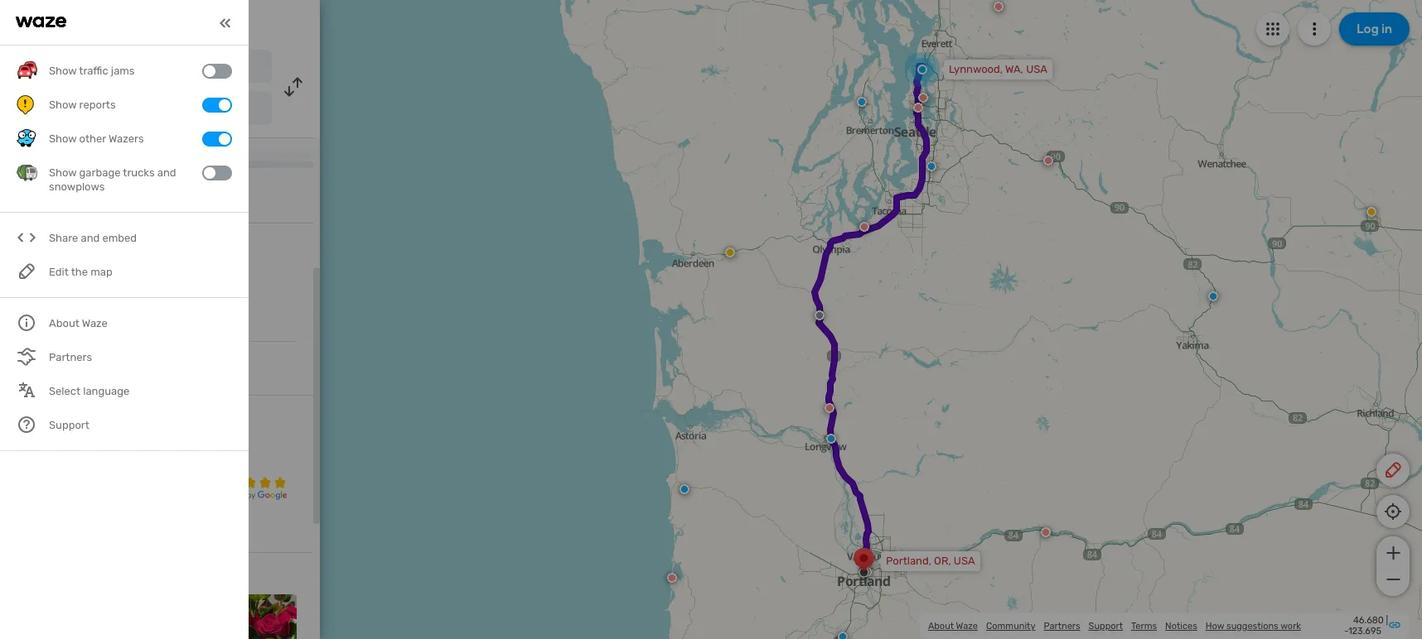 Task type: locate. For each thing, give the bounding box(es) containing it.
usa
[[141, 62, 160, 74], [1026, 63, 1048, 75], [131, 104, 150, 115], [39, 264, 62, 279], [954, 555, 975, 568]]

5 for 5
[[213, 422, 241, 477]]

190.1
[[46, 126, 71, 138]]

0 horizontal spatial wa,
[[17, 264, 36, 279]]

usa down share
[[39, 264, 62, 279]]

1 horizontal spatial wa,
[[121, 62, 138, 74]]

code image
[[17, 228, 37, 249]]

usa down driving directions
[[141, 62, 160, 74]]

5 inside 5 4 3
[[17, 430, 23, 444]]

about waze community partners support terms notices how suggestions work
[[928, 621, 1301, 632]]

driving directions
[[99, 13, 221, 31]]

usa right portland
[[131, 104, 150, 115]]

support link
[[1089, 621, 1123, 632]]

4
[[17, 444, 24, 458]]

terms
[[1131, 621, 1157, 632]]

how suggestions work link
[[1206, 621, 1301, 632]]

zoom out image
[[1383, 570, 1404, 590]]

5 4 3
[[17, 430, 24, 471]]

wa, down driving at the left top of page
[[121, 62, 138, 74]]

or,
[[112, 104, 128, 115], [934, 555, 951, 568]]

www.ci.lynnwood.wa.us
[[50, 361, 178, 375]]

5
[[213, 422, 241, 477], [17, 430, 23, 444]]

location image
[[17, 98, 36, 118]]

usa right "portland,"
[[954, 555, 975, 568]]

2 horizontal spatial wa,
[[1005, 63, 1024, 75]]

lynnwood wa, usa left embed
[[17, 242, 99, 279]]

1 vertical spatial or,
[[934, 555, 951, 568]]

wa,
[[121, 62, 138, 74], [1005, 63, 1024, 75], [17, 264, 36, 279]]

|
[[1386, 616, 1388, 627]]

terms link
[[1131, 621, 1157, 632]]

lynnwood up portland
[[61, 61, 116, 75]]

image 4 of lynnwood, lynnwood image
[[229, 595, 297, 640]]

portland,
[[886, 555, 932, 568]]

support
[[1089, 621, 1123, 632]]

usa right lynnwood, on the right of page
[[1026, 63, 1048, 75]]

lynnwood left embed
[[17, 242, 99, 262]]

pencil image
[[1383, 461, 1403, 481]]

share and embed link
[[17, 222, 232, 256]]

zoom in image
[[1383, 544, 1404, 564]]

about waze link
[[928, 621, 978, 632]]

share and embed
[[49, 232, 137, 245]]

work
[[1281, 621, 1301, 632]]

www.ci.lynnwood.wa.us link
[[50, 361, 178, 375]]

notices
[[1165, 621, 1198, 632]]

lynnwood wa, usa up portland or, usa
[[61, 61, 160, 75]]

portland
[[61, 102, 107, 116]]

lynnwood wa, usa
[[61, 61, 160, 75], [17, 242, 99, 279]]

and
[[81, 232, 100, 245]]

notices link
[[1165, 621, 1198, 632]]

directions
[[152, 13, 221, 31]]

lynnwood
[[61, 61, 116, 75], [17, 242, 99, 262]]

1 horizontal spatial or,
[[934, 555, 951, 568]]

0 vertical spatial lynnwood wa, usa
[[61, 61, 160, 75]]

-
[[1344, 627, 1349, 637]]

embed
[[102, 232, 137, 245]]

1 horizontal spatial 5
[[213, 422, 241, 477]]

0 vertical spatial or,
[[112, 104, 128, 115]]

0 horizontal spatial or,
[[112, 104, 128, 115]]

or, inside portland or, usa
[[112, 104, 128, 115]]

or, right portland
[[112, 104, 128, 115]]

0 horizontal spatial 5
[[17, 430, 23, 444]]

wa, down code image
[[17, 264, 36, 279]]

wa, right lynnwood, on the right of page
[[1005, 63, 1024, 75]]

or, right "portland,"
[[934, 555, 951, 568]]



Task type: vqa. For each thing, say whether or not it's contained in the screenshot.
Share and embed link
yes



Task type: describe. For each thing, give the bounding box(es) containing it.
1 vertical spatial lynnwood
[[17, 242, 99, 262]]

3
[[17, 457, 24, 471]]

driving
[[99, 13, 149, 31]]

portland, or, usa
[[886, 555, 975, 568]]

46.680
[[1354, 616, 1384, 627]]

miles
[[74, 126, 104, 138]]

partners link
[[1044, 621, 1081, 632]]

about
[[928, 621, 954, 632]]

46.680 | -123.695
[[1344, 616, 1388, 637]]

suggestions
[[1227, 621, 1279, 632]]

190.1 miles
[[46, 126, 104, 138]]

summary
[[58, 409, 109, 423]]

or, for portland
[[112, 104, 128, 115]]

community link
[[986, 621, 1036, 632]]

usa inside portland or, usa
[[131, 104, 150, 115]]

review
[[17, 409, 55, 423]]

link image
[[1388, 619, 1402, 632]]

current location image
[[17, 56, 36, 76]]

lynnwood,
[[949, 63, 1003, 75]]

partners
[[1044, 621, 1081, 632]]

waze
[[956, 621, 978, 632]]

5 for 5 4 3
[[17, 430, 23, 444]]

portland or, usa
[[61, 102, 150, 116]]

or, for portland,
[[934, 555, 951, 568]]

1 vertical spatial lynnwood wa, usa
[[17, 242, 99, 279]]

computer image
[[17, 359, 36, 379]]

community
[[986, 621, 1036, 632]]

share
[[49, 232, 78, 245]]

123.695
[[1349, 627, 1382, 637]]

how
[[1206, 621, 1225, 632]]

0 vertical spatial lynnwood
[[61, 61, 116, 75]]

lynnwood, wa, usa
[[949, 63, 1048, 75]]

review summary
[[17, 409, 109, 423]]



